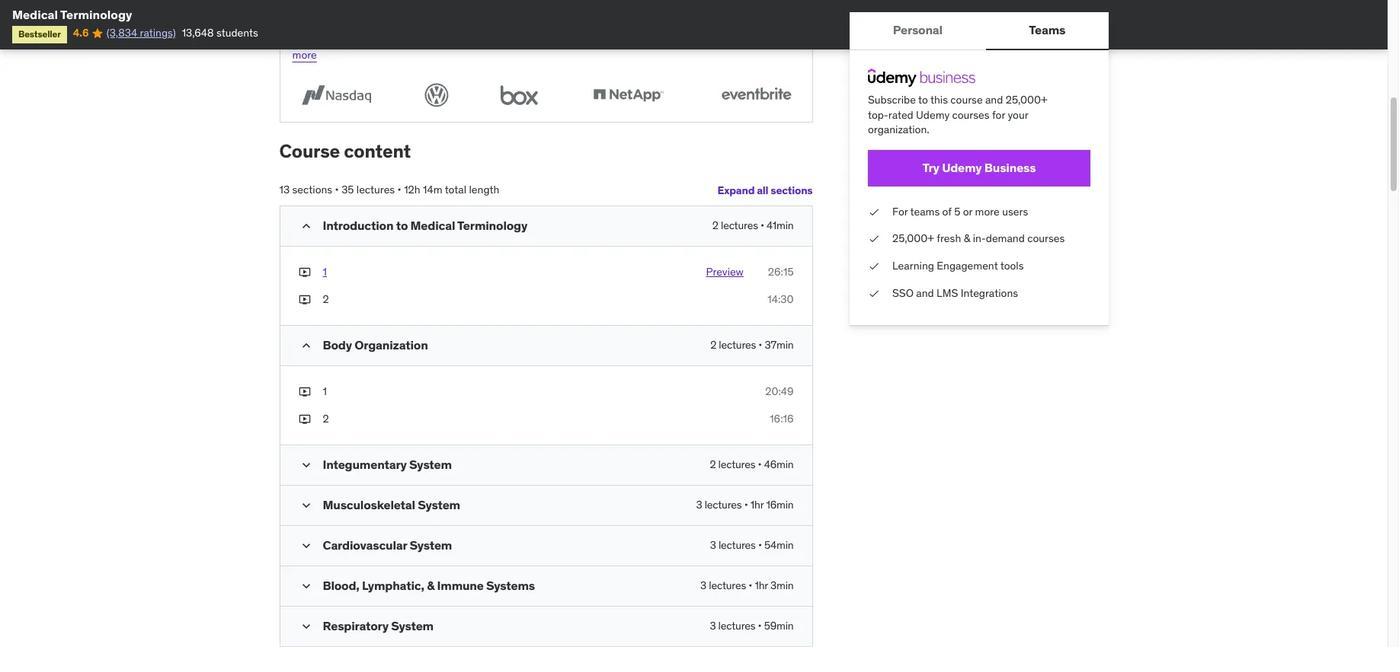Task type: locate. For each thing, give the bounding box(es) containing it.
1 small image from the top
[[298, 219, 314, 234]]

1 small image from the top
[[298, 339, 314, 354]]

medical down '12h 14m'
[[411, 218, 455, 233]]

system
[[409, 458, 452, 473], [418, 498, 460, 513], [410, 538, 452, 554], [391, 619, 434, 635]]

1hr for musculoskeletal system
[[751, 499, 764, 513]]

0 vertical spatial terminology
[[60, 7, 132, 22]]

and right the sso
[[916, 286, 934, 300]]

sso and lms integrations
[[892, 286, 1018, 300]]

to
[[918, 93, 928, 107], [396, 218, 408, 233]]

12h 14m
[[404, 183, 443, 197]]

& for in-
[[964, 232, 970, 246]]

1 vertical spatial udemy
[[942, 160, 982, 175]]

1
[[323, 265, 327, 279], [323, 385, 327, 399]]

0 horizontal spatial courses
[[556, 33, 594, 47]]

&
[[964, 232, 970, 246], [427, 579, 435, 594]]

for inside subscribe to this course and 25,000+ top‑rated udemy courses for your organization.
[[992, 108, 1005, 122]]

lymphatic,
[[362, 579, 424, 594]]

& left the in-
[[964, 232, 970, 246]]

musculoskeletal
[[323, 498, 415, 513]]

4 small image from the top
[[298, 580, 314, 595]]

1hr
[[751, 499, 764, 513], [755, 580, 768, 593]]

lectures
[[357, 183, 395, 197], [721, 219, 758, 233], [719, 339, 756, 352], [718, 458, 756, 472], [705, 499, 742, 513], [719, 539, 756, 553], [709, 580, 746, 593], [718, 620, 756, 634]]

0 horizontal spatial sections
[[292, 183, 332, 197]]

lectures down 3 lectures • 1hr 3min
[[718, 620, 756, 634]]

terminology down length at left top
[[457, 218, 528, 233]]

1hr left 3min
[[755, 580, 768, 593]]

xsmall image
[[298, 265, 311, 280], [868, 286, 880, 301]]

0 horizontal spatial medical
[[12, 7, 58, 22]]

0 vertical spatial courses
[[556, 33, 594, 47]]

medical
[[12, 7, 58, 22], [411, 218, 455, 233]]

1 vertical spatial more
[[975, 205, 1000, 219]]

26:15
[[768, 265, 794, 279]]

system up blood, lymphatic, & immune systems
[[410, 538, 452, 554]]

3 lectures • 54min
[[710, 539, 794, 553]]

lectures down 3 lectures • 1hr 16min
[[719, 539, 756, 553]]

lectures for introduction to medical terminology
[[721, 219, 758, 233]]

1 vertical spatial to
[[396, 218, 408, 233]]

for teams of 5 or more users
[[892, 205, 1028, 219]]

small image
[[298, 219, 314, 234], [298, 499, 314, 514]]

course left was
[[315, 33, 347, 47]]

0 vertical spatial xsmall image
[[298, 265, 311, 280]]

1 vertical spatial xsmall image
[[868, 286, 880, 301]]

1 horizontal spatial of
[[942, 205, 951, 219]]

5 small image from the top
[[298, 620, 314, 635]]

25,000+ fresh & in-demand courses
[[892, 232, 1065, 246]]

of left 5
[[942, 205, 951, 219]]

3 for musculoskeletal system
[[696, 499, 702, 513]]

0 vertical spatial to
[[918, 93, 928, 107]]

16min
[[766, 499, 794, 513]]

course right this
[[950, 93, 983, 107]]

0 vertical spatial small image
[[298, 219, 314, 234]]

1 horizontal spatial more
[[975, 205, 1000, 219]]

subscribe to this course and 25,000+ top‑rated udemy courses for your organization.
[[868, 93, 1047, 137]]

3min
[[771, 580, 794, 593]]

lectures down '2 lectures • 46min'
[[705, 499, 742, 513]]

1 horizontal spatial for
[[992, 108, 1005, 122]]

2 left 37min
[[711, 339, 717, 352]]

• for body organization
[[759, 339, 762, 352]]

0 vertical spatial more
[[292, 48, 317, 61]]

to for subscribe
[[918, 93, 928, 107]]

lectures left 37min
[[719, 339, 756, 352]]

1 button
[[323, 265, 327, 280]]

courses right the rated
[[556, 33, 594, 47]]

to down 13 sections • 35 lectures • 12h 14m total length
[[396, 218, 408, 233]]

trusted
[[596, 33, 630, 47]]

small image left blood,
[[298, 580, 314, 595]]

14:30
[[768, 292, 794, 306]]

selected
[[371, 33, 411, 47]]

1 vertical spatial course
[[950, 93, 983, 107]]

in-
[[973, 232, 986, 246]]

courses
[[556, 33, 594, 47], [952, 108, 989, 122], [1027, 232, 1065, 246]]

more down this
[[292, 48, 317, 61]]

• for blood, lymphatic, & immune systems
[[749, 580, 752, 593]]

udemy inside subscribe to this course and 25,000+ top‑rated udemy courses for your organization.
[[916, 108, 949, 122]]

• left 46min
[[758, 458, 762, 472]]

teams
[[1029, 22, 1065, 38]]

for left your
[[992, 108, 1005, 122]]

top-
[[508, 33, 528, 47]]

small image left body
[[298, 339, 314, 354]]

0 vertical spatial of
[[496, 33, 506, 47]]

udemy right 'try'
[[942, 160, 982, 175]]

•
[[335, 183, 339, 197], [398, 183, 402, 197], [761, 219, 764, 233], [759, 339, 762, 352], [758, 458, 762, 472], [744, 499, 748, 513], [758, 539, 762, 553], [749, 580, 752, 593], [758, 620, 762, 634]]

small image
[[298, 339, 314, 354], [298, 458, 314, 474], [298, 539, 314, 554], [298, 580, 314, 595], [298, 620, 314, 635]]

2 down expand
[[713, 219, 719, 233]]

tab list
[[850, 12, 1109, 50]]

bestseller
[[18, 29, 61, 40]]

& left immune
[[427, 579, 435, 594]]

integumentary
[[323, 458, 407, 473]]

course
[[315, 33, 347, 47], [950, 93, 983, 107]]

• left 41min
[[761, 219, 764, 233]]

2 for body organization
[[711, 339, 717, 352]]

0 horizontal spatial xsmall image
[[298, 265, 311, 280]]

0 horizontal spatial and
[[916, 286, 934, 300]]

respiratory
[[323, 619, 389, 635]]

• for introduction to medical terminology
[[761, 219, 764, 233]]

1 vertical spatial 1
[[323, 385, 327, 399]]

small image left respiratory
[[298, 620, 314, 635]]

teams
[[910, 205, 940, 219]]

(3,834
[[106, 26, 137, 40]]

1 horizontal spatial courses
[[952, 108, 989, 122]]

or
[[963, 205, 972, 219]]

1 horizontal spatial course
[[950, 93, 983, 107]]

lectures down expand
[[721, 219, 758, 233]]

0 horizontal spatial &
[[427, 579, 435, 594]]

fresh
[[937, 232, 961, 246]]

body organization
[[323, 338, 428, 353]]

organization.
[[868, 123, 929, 137]]

box image
[[494, 81, 545, 110]]

2 sections from the left
[[771, 183, 813, 197]]

2 up 3 lectures • 1hr 16min
[[710, 458, 716, 472]]

0 vertical spatial udemy
[[916, 108, 949, 122]]

0 vertical spatial 1
[[323, 265, 327, 279]]

to left this
[[918, 93, 928, 107]]

1 horizontal spatial medical
[[411, 218, 455, 233]]

3 small image from the top
[[298, 539, 314, 554]]

0 horizontal spatial to
[[396, 218, 408, 233]]

0 vertical spatial 1hr
[[751, 499, 764, 513]]

terminology up 4.6
[[60, 7, 132, 22]]

1 vertical spatial for
[[992, 108, 1005, 122]]

business
[[984, 160, 1036, 175]]

1 horizontal spatial terminology
[[457, 218, 528, 233]]

blood,
[[323, 579, 360, 594]]

1 horizontal spatial 25,000+
[[1006, 93, 1047, 107]]

1 vertical spatial small image
[[298, 499, 314, 514]]

courses right demand
[[1027, 232, 1065, 246]]

13,648 students
[[182, 26, 258, 40]]

system up cardiovascular system at the left
[[418, 498, 460, 513]]

1 vertical spatial &
[[427, 579, 435, 594]]

nasdaq image
[[292, 81, 380, 110]]

1 vertical spatial courses
[[952, 108, 989, 122]]

expand
[[718, 183, 755, 197]]

13,648
[[182, 26, 214, 40]]

terminology
[[60, 7, 132, 22], [457, 218, 528, 233]]

small image left the introduction
[[298, 219, 314, 234]]

small image for cardiovascular
[[298, 539, 314, 554]]

1 down the introduction
[[323, 265, 327, 279]]

lectures up 3 lectures • 1hr 16min
[[718, 458, 756, 472]]

to inside subscribe to this course and 25,000+ top‑rated udemy courses for your organization.
[[918, 93, 928, 107]]

1 vertical spatial 1hr
[[755, 580, 768, 593]]

1hr left 16min
[[751, 499, 764, 513]]

3 lectures • 1hr 16min
[[696, 499, 794, 513]]

• left 16min
[[744, 499, 748, 513]]

• left 3min
[[749, 580, 752, 593]]

xsmall image left the 1 button
[[298, 265, 311, 280]]

demand
[[986, 232, 1025, 246]]

systems
[[486, 579, 535, 594]]

more right "or" on the right top
[[975, 205, 1000, 219]]

and right this
[[985, 93, 1003, 107]]

personal
[[893, 22, 942, 38]]

small image left integumentary
[[298, 458, 314, 474]]

0 vertical spatial 25,000+
[[1006, 93, 1047, 107]]

1 horizontal spatial xsmall image
[[868, 286, 880, 301]]

0 horizontal spatial for
[[414, 33, 427, 47]]

lectures for musculoskeletal system
[[705, 499, 742, 513]]

system down blood, lymphatic, & immune systems
[[391, 619, 434, 635]]

• left 59min
[[758, 620, 762, 634]]

system for integumentary system
[[409, 458, 452, 473]]

to for introduction
[[396, 218, 408, 233]]

system up "musculoskeletal system"
[[409, 458, 452, 473]]

udemy down this
[[916, 108, 949, 122]]

of left the top-
[[496, 33, 506, 47]]

35
[[342, 183, 354, 197]]

1 horizontal spatial &
[[964, 232, 970, 246]]

1 vertical spatial of
[[942, 205, 951, 219]]

0 horizontal spatial terminology
[[60, 7, 132, 22]]

your
[[1008, 108, 1028, 122]]

sections right 13
[[292, 183, 332, 197]]

for
[[414, 33, 427, 47], [992, 108, 1005, 122]]

try
[[922, 160, 939, 175]]

system for musculoskeletal system
[[418, 498, 460, 513]]

2
[[713, 219, 719, 233], [323, 292, 329, 306], [711, 339, 717, 352], [323, 412, 329, 426], [710, 458, 716, 472]]

lectures up 3 lectures • 59min
[[709, 580, 746, 593]]

1 horizontal spatial sections
[[771, 183, 813, 197]]

courses left your
[[952, 108, 989, 122]]

and inside subscribe to this course and 25,000+ top‑rated udemy courses for your organization.
[[985, 93, 1003, 107]]

1 sections from the left
[[292, 183, 332, 197]]

immune
[[437, 579, 484, 594]]

0 horizontal spatial of
[[496, 33, 506, 47]]

tools
[[1000, 259, 1024, 273]]

• left 37min
[[759, 339, 762, 352]]

3
[[696, 499, 702, 513], [710, 539, 716, 553], [701, 580, 707, 593], [710, 620, 716, 634]]

body
[[323, 338, 352, 353]]

netapp image
[[585, 81, 672, 110]]

• left 54min
[[758, 539, 762, 553]]

2 horizontal spatial courses
[[1027, 232, 1065, 246]]

1 horizontal spatial and
[[985, 93, 1003, 107]]

• left '12h 14m'
[[398, 183, 402, 197]]

sections right all at the right
[[771, 183, 813, 197]]

25,000+ up learning
[[892, 232, 934, 246]]

and
[[985, 93, 1003, 107], [916, 286, 934, 300]]

sections
[[292, 183, 332, 197], [771, 183, 813, 197]]

for left the our
[[414, 33, 427, 47]]

2 small image from the top
[[298, 499, 314, 514]]

2 vertical spatial courses
[[1027, 232, 1065, 246]]

sso
[[892, 286, 914, 300]]

system for respiratory system
[[391, 619, 434, 635]]

25,000+
[[1006, 93, 1047, 107], [892, 232, 934, 246]]

2 for integumentary system
[[710, 458, 716, 472]]

cardiovascular system
[[323, 538, 452, 554]]

1 horizontal spatial to
[[918, 93, 928, 107]]

• for respiratory system
[[758, 620, 762, 634]]

xsmall image left the sso
[[868, 286, 880, 301]]

small image left cardiovascular
[[298, 539, 314, 554]]

this
[[292, 33, 312, 47]]

0 vertical spatial and
[[985, 93, 1003, 107]]

medical up bestseller
[[12, 7, 58, 22]]

collection
[[448, 33, 494, 47]]

medical terminology
[[12, 7, 132, 22]]

0 vertical spatial &
[[964, 232, 970, 246]]

25,000+ up your
[[1006, 93, 1047, 107]]

1 down body
[[323, 385, 327, 399]]

small image left 'musculoskeletal'
[[298, 499, 314, 514]]

0 horizontal spatial course
[[315, 33, 347, 47]]

2 small image from the top
[[298, 458, 314, 474]]

xsmall image
[[868, 205, 880, 220], [868, 232, 880, 247], [868, 259, 880, 274], [298, 292, 311, 307], [298, 385, 311, 400], [298, 412, 311, 427]]

lms
[[936, 286, 958, 300]]

lectures for integumentary system
[[718, 458, 756, 472]]

0 horizontal spatial more
[[292, 48, 317, 61]]

1 vertical spatial 25,000+
[[892, 232, 934, 246]]

udemy
[[916, 108, 949, 122], [942, 160, 982, 175]]



Task type: vqa. For each thing, say whether or not it's contained in the screenshot.
4.4
no



Task type: describe. For each thing, give the bounding box(es) containing it.
2 down the 1 button
[[323, 292, 329, 306]]

2 1 from the top
[[323, 385, 327, 399]]

41min
[[767, 219, 794, 233]]

all
[[757, 183, 769, 197]]

organization
[[355, 338, 428, 353]]

cardiovascular
[[323, 538, 407, 554]]

lectures right the 35 at the left of page
[[357, 183, 395, 197]]

13
[[279, 183, 290, 197]]

2 lectures • 41min
[[713, 219, 794, 233]]

blood, lymphatic, & immune systems
[[323, 579, 535, 594]]

learn more
[[292, 33, 783, 61]]

learning engagement tools
[[892, 259, 1024, 273]]

1 vertical spatial and
[[916, 286, 934, 300]]

teams button
[[986, 12, 1109, 49]]

0 vertical spatial medical
[[12, 7, 58, 22]]

by
[[633, 33, 644, 47]]

expand all sections
[[718, 183, 813, 197]]

• for integumentary system
[[758, 458, 762, 472]]

top‑rated
[[868, 108, 913, 122]]

worldwide.
[[703, 33, 754, 47]]

rated
[[528, 33, 554, 47]]

respiratory system
[[323, 619, 434, 635]]

54min
[[765, 539, 794, 553]]

• for musculoskeletal system
[[744, 499, 748, 513]]

students
[[216, 26, 258, 40]]

small image for introduction
[[298, 219, 314, 234]]

learn more link
[[292, 33, 783, 61]]

& for immune
[[427, 579, 435, 594]]

small image for musculoskeletal
[[298, 499, 314, 514]]

udemy business image
[[868, 69, 975, 87]]

integumentary system
[[323, 458, 452, 473]]

was
[[349, 33, 368, 47]]

3 for blood, lymphatic, & immune systems
[[701, 580, 707, 593]]

1hr for blood, lymphatic, & immune systems
[[755, 580, 768, 593]]

• left the 35 at the left of page
[[335, 183, 339, 197]]

lectures for body organization
[[719, 339, 756, 352]]

20:49
[[765, 385, 794, 399]]

ratings)
[[140, 26, 176, 40]]

this course was selected for our collection of top-rated courses trusted by businesses worldwide.
[[292, 33, 754, 47]]

2 for introduction to medical terminology
[[713, 219, 719, 233]]

this
[[930, 93, 948, 107]]

our
[[429, 33, 445, 47]]

for
[[892, 205, 908, 219]]

25,000+ inside subscribe to this course and 25,000+ top‑rated udemy courses for your organization.
[[1006, 93, 1047, 107]]

more inside learn more
[[292, 48, 317, 61]]

2 lectures • 37min
[[711, 339, 794, 352]]

preview
[[706, 265, 744, 279]]

try udemy business
[[922, 160, 1036, 175]]

2 lectures • 46min
[[710, 458, 794, 472]]

lectures for blood, lymphatic, & immune systems
[[709, 580, 746, 593]]

37min
[[765, 339, 794, 352]]

introduction to medical terminology
[[323, 218, 528, 233]]

tab list containing personal
[[850, 12, 1109, 50]]

expand all sections button
[[718, 175, 813, 206]]

length
[[469, 183, 500, 197]]

eventbrite image
[[712, 81, 800, 110]]

3 lectures • 59min
[[710, 620, 794, 634]]

total
[[445, 183, 467, 197]]

subscribe
[[868, 93, 916, 107]]

small image for integumentary
[[298, 458, 314, 474]]

1 vertical spatial medical
[[411, 218, 455, 233]]

0 horizontal spatial 25,000+
[[892, 232, 934, 246]]

engagement
[[937, 259, 998, 273]]

16:16
[[770, 412, 794, 426]]

content
[[344, 140, 411, 163]]

sections inside dropdown button
[[771, 183, 813, 197]]

46min
[[764, 458, 794, 472]]

learn
[[756, 33, 783, 47]]

lectures for cardiovascular system
[[719, 539, 756, 553]]

small image for body
[[298, 339, 314, 354]]

3 lectures • 1hr 3min
[[701, 580, 794, 593]]

• for cardiovascular system
[[758, 539, 762, 553]]

(3,834 ratings)
[[106, 26, 176, 40]]

musculoskeletal system
[[323, 498, 460, 513]]

0 vertical spatial for
[[414, 33, 427, 47]]

1 1 from the top
[[323, 265, 327, 279]]

learning
[[892, 259, 934, 273]]

users
[[1002, 205, 1028, 219]]

small image for respiratory
[[298, 620, 314, 635]]

3 for respiratory system
[[710, 620, 716, 634]]

3 for cardiovascular system
[[710, 539, 716, 553]]

course
[[279, 140, 340, 163]]

system for cardiovascular system
[[410, 538, 452, 554]]

courses inside subscribe to this course and 25,000+ top‑rated udemy courses for your organization.
[[952, 108, 989, 122]]

4.6
[[73, 26, 89, 40]]

1 vertical spatial terminology
[[457, 218, 528, 233]]

2 up integumentary
[[323, 412, 329, 426]]

13 sections • 35 lectures • 12h 14m total length
[[279, 183, 500, 197]]

0 vertical spatial course
[[315, 33, 347, 47]]

volkswagen image
[[420, 81, 454, 110]]

course inside subscribe to this course and 25,000+ top‑rated udemy courses for your organization.
[[950, 93, 983, 107]]

try udemy business link
[[868, 150, 1090, 187]]

lectures for respiratory system
[[718, 620, 756, 634]]

introduction
[[323, 218, 394, 233]]

personal button
[[850, 12, 986, 49]]

59min
[[764, 620, 794, 634]]

businesses
[[647, 33, 700, 47]]

5
[[954, 205, 960, 219]]

small image for blood,
[[298, 580, 314, 595]]

integrations
[[961, 286, 1018, 300]]



